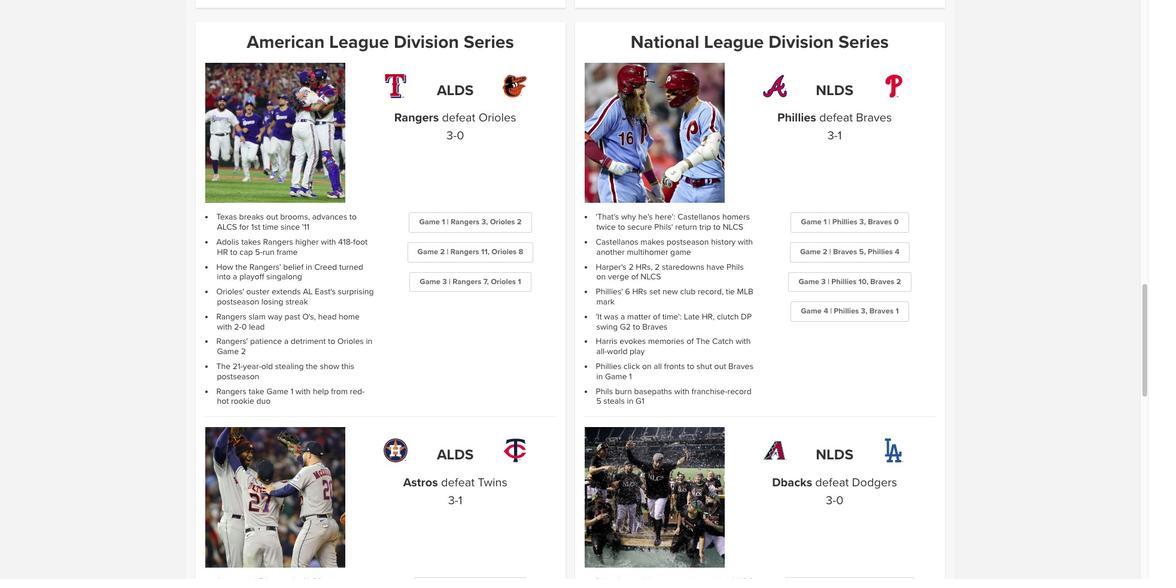Task type: locate. For each thing, give the bounding box(es) containing it.
defeat for braves
[[820, 111, 854, 125]]

game 2 | braves 5, phillies 4 link
[[790, 243, 910, 263]]

rangers' down 2-
[[217, 337, 248, 347]]

postseason up slam
[[217, 297, 259, 307]]

take
[[249, 387, 265, 397]]

3 down 'game 2 | braves 5, phillies 4' button
[[822, 277, 826, 287]]

3- inside phillies defeat braves 3-1
[[828, 129, 838, 143]]

texas breaks out brooms, advances to alcs for 1st time since '11 adolis takes rangers higher with 418-foot hr to cap 5-run frame how the rangers' belief in creed turned into a playoff singalong orioles' ouster extends al east's surprising postseason losing streak rangers slam way past o's, head home with 2-0 lead rangers' patience a detriment to orioles in game 2 the 21-year-old stealing the show this postseason rangers take game 1 with help from red- hot rookie duo
[[217, 212, 374, 407]]

3- for defeat twins
[[448, 494, 459, 508]]

game down game 1 | rangers 3, orioles 2 button
[[418, 247, 438, 257]]

3- for defeat dodgers
[[826, 494, 837, 508]]

a right into
[[233, 272, 237, 282]]

in
[[306, 262, 312, 272], [366, 337, 373, 347], [597, 372, 603, 382], [627, 397, 634, 407]]

1 inside texas breaks out brooms, advances to alcs for 1st time since '11 adolis takes rangers higher with 418-foot hr to cap 5-run frame how the rangers' belief in creed turned into a playoff singalong orioles' ouster extends al east's surprising postseason losing streak rangers slam way past o's, head home with 2-0 lead rangers' patience a detriment to orioles in game 2 the 21-year-old stealing the show this postseason rangers take game 1 with help from red- hot rookie duo
[[291, 387, 294, 397]]

0 inside "rangers defeat orioles 3-0"
[[457, 129, 464, 143]]

3- inside astros defeat twins 3-1
[[448, 494, 459, 508]]

0 horizontal spatial the
[[217, 362, 231, 372]]

defeat for dodgers
[[816, 476, 850, 490]]

the down cap
[[236, 262, 247, 272]]

on left all
[[643, 362, 652, 372]]

0 horizontal spatial rangers'
[[217, 337, 248, 347]]

3 for american league division series
[[443, 277, 447, 287]]

1 league from the left
[[329, 31, 389, 53]]

game down 'game 2 | braves 5, phillies 4' button
[[799, 277, 820, 287]]

3 down the game 2 | rangers 11, orioles 8 button
[[443, 277, 447, 287]]

on up phillies'
[[597, 272, 606, 282]]

harper's
[[596, 262, 627, 272]]

nlds up dbacks defeat dodgers 3-0
[[816, 447, 854, 464]]

0 vertical spatial alds
[[437, 82, 474, 99]]

1 vertical spatial of
[[653, 312, 661, 322]]

1 horizontal spatial the
[[306, 362, 318, 372]]

1 3 from the left
[[443, 277, 447, 287]]

game 3 | phillies 10, braves 2 link
[[789, 272, 912, 292]]

tie
[[726, 287, 735, 297]]

0 vertical spatial of
[[632, 272, 639, 282]]

| up game 2 | rangers 11, orioles 8
[[447, 218, 449, 227]]

2 left hrs,
[[629, 262, 634, 272]]

3 inside 'game 3 | rangers 7, orioles 1' button
[[443, 277, 447, 287]]

0 horizontal spatial castellanos
[[596, 237, 639, 247]]

new
[[663, 287, 678, 297]]

game for game 2 | rangers 11, orioles 8
[[418, 247, 438, 257]]

phillies inside the 'that's why he's here': castellanos homers twice to secure phils' return trip to nlcs castellanos makes postseason history with another multihomer game harper's 2 hrs, 2 staredowns have phils on verge of nlcs phillies' 6 hrs set new club record, tie mlb mark 'it was a matter of time': late hr, clutch dp swing g2 to braves harris evokes memories of the catch with all-world play phillies click on all fronts to shut out braves in game 1 phils burn basepaths with franchise-record 5 steals in g1
[[596, 362, 622, 372]]

nlcs up history
[[723, 222, 744, 233]]

rangers
[[395, 111, 439, 125], [451, 218, 480, 227], [263, 237, 293, 247], [451, 247, 480, 257], [453, 277, 482, 287], [217, 312, 247, 322], [217, 387, 247, 397]]

here':
[[655, 212, 676, 222]]

3- inside "rangers defeat orioles 3-0"
[[447, 129, 457, 143]]

|
[[447, 218, 449, 227], [829, 218, 831, 227], [447, 247, 449, 257], [830, 247, 832, 257], [449, 277, 451, 287], [828, 277, 830, 287], [831, 307, 832, 316]]

1 nlds from the top
[[816, 82, 854, 99]]

1
[[838, 129, 842, 143], [442, 218, 445, 227], [824, 218, 827, 227], [518, 277, 521, 287], [896, 307, 899, 316], [630, 372, 632, 382], [291, 387, 294, 397], [459, 494, 463, 508]]

2 right 10,
[[897, 277, 902, 287]]

1 vertical spatial out
[[715, 362, 727, 372]]

of right memories
[[687, 337, 694, 347]]

phillies' 6 hrs set new club record, tie mlb mark link
[[596, 287, 754, 307]]

past
[[285, 312, 300, 322]]

3, up the 5, at the right top of the page
[[860, 218, 867, 227]]

0 vertical spatial nlcs
[[723, 222, 744, 233]]

burn
[[616, 387, 632, 397]]

game up 'burn'
[[605, 372, 627, 382]]

verge
[[608, 272, 629, 282]]

0 horizontal spatial a
[[233, 272, 237, 282]]

history
[[712, 237, 736, 247]]

game 4 | phillies 3, braves 1
[[801, 307, 899, 316]]

to right trip
[[714, 222, 721, 233]]

rangers' down run
[[250, 262, 281, 272]]

defeat inside "rangers defeat orioles 3-0"
[[442, 111, 476, 125]]

game 1 | phillies 3, braves 0
[[801, 218, 899, 227]]

series for american league division series
[[464, 31, 514, 53]]

return
[[676, 222, 698, 233]]

1 vertical spatial a
[[621, 312, 626, 322]]

castellanos right here':
[[678, 212, 721, 222]]

| down game 1 | rangers 3, orioles 2 button
[[447, 247, 449, 257]]

rangers'
[[250, 262, 281, 272], [217, 337, 248, 347]]

postseason
[[667, 237, 709, 247], [217, 297, 259, 307], [217, 372, 259, 382]]

cap
[[240, 247, 253, 257]]

postseason down return
[[667, 237, 709, 247]]

o's,
[[303, 312, 316, 322]]

0 horizontal spatial series
[[464, 31, 514, 53]]

2 up "8"
[[517, 218, 522, 227]]

breaks
[[239, 212, 264, 222]]

2 division from the left
[[769, 31, 834, 53]]

1 horizontal spatial the
[[696, 337, 711, 347]]

| for game 3 | rangers 7, orioles 1
[[449, 277, 451, 287]]

alds up "rangers defeat orioles 3-0"
[[437, 82, 474, 99]]

creed
[[315, 262, 337, 272]]

0 vertical spatial a
[[233, 272, 237, 282]]

defeat
[[442, 111, 476, 125], [820, 111, 854, 125], [441, 476, 475, 490], [816, 476, 850, 490]]

game for game 1 | phillies 3, braves 0
[[801, 218, 822, 227]]

nlds up phillies defeat braves 3-1
[[816, 82, 854, 99]]

rangers' patience a detriment to orioles in game 2 link
[[217, 337, 373, 357]]

since
[[281, 222, 300, 233]]

1 horizontal spatial series
[[839, 31, 889, 53]]

game down the game 2 | rangers 11, orioles 8 button
[[420, 277, 441, 287]]

3- inside dbacks defeat dodgers 3-0
[[826, 494, 837, 508]]

dbacks
[[773, 476, 813, 490]]

| down game 3 | phillies 10, braves 2 link at the right of page
[[831, 307, 832, 316]]

castellanos down twice
[[596, 237, 639, 247]]

0 horizontal spatial division
[[394, 31, 459, 53]]

dp
[[741, 312, 752, 322]]

3, inside button
[[482, 218, 488, 227]]

league
[[329, 31, 389, 53], [705, 31, 765, 53]]

0 horizontal spatial of
[[632, 272, 639, 282]]

2
[[517, 218, 522, 227], [440, 247, 445, 257], [823, 247, 828, 257], [629, 262, 634, 272], [655, 262, 660, 272], [897, 277, 902, 287], [241, 347, 246, 357]]

1 horizontal spatial 3
[[822, 277, 826, 287]]

game 1 | phillies 3, braves 0 button
[[791, 213, 910, 233]]

0 vertical spatial the
[[696, 337, 711, 347]]

1 series from the left
[[464, 31, 514, 53]]

division
[[394, 31, 459, 53], [769, 31, 834, 53]]

twins
[[478, 476, 508, 490]]

0 horizontal spatial 3
[[443, 277, 447, 287]]

defeat for twins
[[441, 476, 475, 490]]

out right the shut
[[715, 362, 727, 372]]

2 right hrs,
[[655, 262, 660, 272]]

steals
[[604, 397, 625, 407]]

phils
[[727, 262, 744, 272], [596, 387, 613, 397]]

2 3 from the left
[[822, 277, 826, 287]]

1 alds from the top
[[437, 82, 474, 99]]

| left 10,
[[828, 277, 830, 287]]

| up the game 2 | braves 5, phillies 4
[[829, 218, 831, 227]]

homers
[[723, 212, 750, 222]]

1 horizontal spatial league
[[705, 31, 765, 53]]

orioles for 11,
[[492, 247, 517, 257]]

with
[[321, 237, 336, 247], [738, 237, 753, 247], [217, 322, 232, 332], [736, 337, 751, 347], [296, 387, 311, 397], [675, 387, 690, 397]]

game for game 3 | rangers 7, orioles 1
[[420, 277, 441, 287]]

out right 1st
[[266, 212, 278, 222]]

0
[[457, 129, 464, 143], [895, 218, 899, 227], [242, 322, 247, 332], [837, 494, 844, 508]]

year-
[[243, 362, 262, 372]]

4 right the 5, at the right top of the page
[[896, 247, 900, 257]]

0 vertical spatial the
[[236, 262, 247, 272]]

of up hrs at the right
[[632, 272, 639, 282]]

'it
[[596, 312, 602, 322]]

to right twice
[[618, 222, 626, 233]]

to right advances
[[350, 212, 357, 222]]

1 vertical spatial the
[[306, 362, 318, 372]]

3, for national league division series
[[860, 218, 867, 227]]

2 vertical spatial of
[[687, 337, 694, 347]]

3
[[443, 277, 447, 287], [822, 277, 826, 287]]

rangers inside "rangers defeat orioles 3-0"
[[395, 111, 439, 125]]

3, up 11,
[[482, 218, 488, 227]]

nlds for braves
[[816, 82, 854, 99]]

| for game 3 | phillies 10, braves 2
[[828, 277, 830, 287]]

was
[[604, 312, 619, 322]]

the left show
[[306, 362, 318, 372]]

of left time': on the right bottom
[[653, 312, 661, 322]]

0 horizontal spatial the
[[236, 262, 247, 272]]

1 vertical spatial on
[[643, 362, 652, 372]]

0 vertical spatial 4
[[896, 247, 900, 257]]

the left catch
[[696, 337, 711, 347]]

to left the shut
[[688, 362, 695, 372]]

1 horizontal spatial out
[[715, 362, 727, 372]]

game down game 3 | phillies 10, braves 2 button
[[801, 307, 822, 316]]

0 inside dbacks defeat dodgers 3-0
[[837, 494, 844, 508]]

orioles inside texas breaks out brooms, advances to alcs for 1st time since '11 adolis takes rangers higher with 418-foot hr to cap 5-run frame how the rangers' belief in creed turned into a playoff singalong orioles' ouster extends al east's surprising postseason losing streak rangers slam way past o's, head home with 2-0 lead rangers' patience a detriment to orioles in game 2 the 21-year-old stealing the show this postseason rangers take game 1 with help from red- hot rookie duo
[[338, 337, 364, 347]]

phillies defeat braves 3-1
[[778, 111, 893, 143]]

phillies
[[778, 111, 817, 125], [833, 218, 858, 227], [868, 247, 894, 257], [832, 277, 857, 287], [834, 307, 860, 316], [596, 362, 622, 372]]

a right was on the bottom right of the page
[[621, 312, 626, 322]]

2 up 21-
[[241, 347, 246, 357]]

with left 418-
[[321, 237, 336, 247]]

0 horizontal spatial phils
[[596, 387, 613, 397]]

takes
[[241, 237, 261, 247]]

why
[[622, 212, 637, 222]]

1 horizontal spatial 4
[[896, 247, 900, 257]]

harris evokes memories of the catch with all-world play link
[[596, 337, 751, 357]]

| left the 5, at the right top of the page
[[830, 247, 832, 257]]

series for national league division series
[[839, 31, 889, 53]]

game for game 4 | phillies 3, braves 1
[[801, 307, 822, 316]]

astros
[[403, 476, 438, 490]]

2 nlds from the top
[[816, 447, 854, 464]]

0 horizontal spatial nlcs
[[641, 272, 661, 282]]

game
[[671, 247, 692, 257]]

1 vertical spatial 4
[[824, 307, 829, 316]]

this
[[342, 362, 355, 372]]

| for game 4 | phillies 3, braves 1
[[831, 307, 832, 316]]

2 alds from the top
[[437, 447, 474, 464]]

nlcs up set
[[641, 272, 661, 282]]

extends
[[272, 287, 301, 297]]

6
[[626, 287, 631, 297]]

game up game 2 | rangers 11, orioles 8
[[419, 218, 440, 227]]

phils left 'burn'
[[596, 387, 613, 397]]

into
[[217, 272, 231, 282]]

the left 21-
[[217, 362, 231, 372]]

national league division series
[[631, 31, 889, 53]]

4 down game 3 | phillies 10, braves 2 link at the right of page
[[824, 307, 829, 316]]

phils right have
[[727, 262, 744, 272]]

basepaths
[[635, 387, 673, 397]]

old
[[262, 362, 273, 372]]

1 vertical spatial nlds
[[816, 447, 854, 464]]

5,
[[860, 247, 866, 257]]

2 horizontal spatial of
[[687, 337, 694, 347]]

0 horizontal spatial on
[[597, 272, 606, 282]]

1 vertical spatial the
[[217, 362, 231, 372]]

game 2 | rangers 11, orioles 8
[[418, 247, 524, 257]]

with right history
[[738, 237, 753, 247]]

| for game 1 | phillies 3, braves 0
[[829, 218, 831, 227]]

1 vertical spatial phils
[[596, 387, 613, 397]]

belief
[[283, 262, 304, 272]]

a down rangers slam way past o's, head home with 2-0 lead link
[[284, 337, 289, 347]]

postseason up take
[[217, 372, 259, 382]]

| down the game 2 | rangers 11, orioles 8 button
[[449, 277, 451, 287]]

3 inside game 3 | phillies 10, braves 2 button
[[822, 277, 826, 287]]

1 division from the left
[[394, 31, 459, 53]]

0 inside button
[[895, 218, 899, 227]]

world
[[607, 347, 628, 357]]

alds up astros defeat twins 3-1
[[437, 447, 474, 464]]

2 vertical spatial a
[[284, 337, 289, 347]]

0 vertical spatial postseason
[[667, 237, 709, 247]]

2 horizontal spatial a
[[621, 312, 626, 322]]

game down game 1 | phillies 3, braves 0 button
[[801, 247, 821, 257]]

head
[[318, 312, 337, 322]]

0 vertical spatial phils
[[727, 262, 744, 272]]

0 vertical spatial rangers'
[[250, 262, 281, 272]]

clutch
[[717, 312, 739, 322]]

castellanos
[[678, 212, 721, 222], [596, 237, 639, 247]]

defeat inside phillies defeat braves 3-1
[[820, 111, 854, 125]]

game up the game 2 | braves 5, phillies 4
[[801, 218, 822, 227]]

alds for defeat twins
[[437, 447, 474, 464]]

click
[[624, 362, 640, 372]]

1 vertical spatial alds
[[437, 447, 474, 464]]

3 for national league division series
[[822, 277, 826, 287]]

defeat inside astros defeat twins 3-1
[[441, 476, 475, 490]]

0 vertical spatial on
[[597, 272, 606, 282]]

3,
[[482, 218, 488, 227], [860, 218, 867, 227], [862, 307, 868, 316]]

national
[[631, 31, 700, 53]]

3-
[[447, 129, 457, 143], [828, 129, 838, 143], [448, 494, 459, 508], [826, 494, 837, 508]]

time
[[263, 222, 279, 233]]

the
[[236, 262, 247, 272], [306, 362, 318, 372]]

losing
[[262, 297, 283, 307]]

with left 2-
[[217, 322, 232, 332]]

0 vertical spatial nlds
[[816, 82, 854, 99]]

orioles' ouster extends al east's surprising postseason losing streak link
[[217, 287, 374, 307]]

patience
[[250, 337, 282, 347]]

1 horizontal spatial division
[[769, 31, 834, 53]]

0 horizontal spatial league
[[329, 31, 389, 53]]

rangers defeat orioles 3-0
[[395, 111, 517, 143]]

defeat inside dbacks defeat dodgers 3-0
[[816, 476, 850, 490]]

2 league from the left
[[705, 31, 765, 53]]

'that's why he's here': castellanos homers twice to secure phils' return trip to nlcs link
[[596, 212, 750, 233]]

game 4 | phillies 3, braves 1 button
[[791, 302, 910, 322]]

0 horizontal spatial out
[[266, 212, 278, 222]]

0 vertical spatial castellanos
[[678, 212, 721, 222]]

2 series from the left
[[839, 31, 889, 53]]

0 vertical spatial out
[[266, 212, 278, 222]]

orioles inside button
[[492, 247, 517, 257]]

0 horizontal spatial 4
[[824, 307, 829, 316]]



Task type: vqa. For each thing, say whether or not it's contained in the screenshot.
'Blue Jays' image
no



Task type: describe. For each thing, give the bounding box(es) containing it.
game 3 | rangers 7, orioles 1 button
[[410, 272, 532, 292]]

1 vertical spatial rangers'
[[217, 337, 248, 347]]

4 inside game 4 | phillies 3, braves 1 button
[[824, 307, 829, 316]]

phillies inside phillies defeat braves 3-1
[[778, 111, 817, 125]]

foot
[[353, 237, 368, 247]]

'11
[[302, 222, 310, 233]]

rangers inside button
[[451, 247, 480, 257]]

1 inside phillies defeat braves 3-1
[[838, 129, 842, 143]]

out inside texas breaks out brooms, advances to alcs for 1st time since '11 adolis takes rangers higher with 418-foot hr to cap 5-run frame how the rangers' belief in creed turned into a playoff singalong orioles' ouster extends al east's surprising postseason losing streak rangers slam way past o's, head home with 2-0 lead rangers' patience a detriment to orioles in game 2 the 21-year-old stealing the show this postseason rangers take game 1 with help from red- hot rookie duo
[[266, 212, 278, 222]]

home
[[339, 312, 360, 322]]

twice
[[597, 222, 616, 233]]

alcs
[[217, 222, 237, 233]]

game for game 2 | braves 5, phillies 4
[[801, 247, 821, 257]]

3- for defeat orioles
[[447, 129, 457, 143]]

1 horizontal spatial a
[[284, 337, 289, 347]]

ouster
[[247, 287, 270, 297]]

east's
[[315, 287, 336, 297]]

1 inside astros defeat twins 3-1
[[459, 494, 463, 508]]

game 2 | rangers 11, orioles 8 button
[[408, 243, 534, 263]]

american
[[247, 31, 325, 53]]

fronts
[[665, 362, 685, 372]]

singalong
[[267, 272, 302, 282]]

division for national league division series
[[769, 31, 834, 53]]

american league division series
[[247, 31, 514, 53]]

game for game 3 | phillies 10, braves 2
[[799, 277, 820, 287]]

out inside the 'that's why he's here': castellanos homers twice to secure phils' return trip to nlcs castellanos makes postseason history with another multihomer game harper's 2 hrs, 2 staredowns have phils on verge of nlcs phillies' 6 hrs set new club record, tie mlb mark 'it was a matter of time': late hr, clutch dp swing g2 to braves harris evokes memories of the catch with all-world play phillies click on all fronts to shut out braves in game 1 phils burn basepaths with franchise-record 5 steals in g1
[[715, 362, 727, 372]]

duo
[[257, 397, 271, 407]]

g2
[[620, 322, 631, 332]]

secure
[[628, 222, 653, 233]]

3, for american league division series
[[482, 218, 488, 227]]

5
[[597, 397, 602, 407]]

playoff
[[240, 272, 264, 282]]

adolis
[[217, 237, 239, 247]]

play
[[630, 347, 645, 357]]

dodgers
[[853, 476, 898, 490]]

staredowns
[[662, 262, 705, 272]]

10,
[[859, 277, 869, 287]]

with down phillies click on all fronts to shut out braves in game 1 link
[[675, 387, 690, 397]]

phillies inside button
[[832, 277, 857, 287]]

record,
[[698, 287, 724, 297]]

rangers slam way past o's, head home with 2-0 lead link
[[217, 312, 360, 332]]

harper's 2 hrs, 2 staredowns have phils on verge of nlcs link
[[596, 262, 744, 282]]

mlb
[[738, 287, 754, 297]]

al
[[303, 287, 313, 297]]

phillies'
[[596, 287, 623, 297]]

braves inside phillies defeat braves 3-1
[[857, 111, 893, 125]]

game for game 1 | rangers 3, orioles 2
[[419, 218, 440, 227]]

2 vertical spatial postseason
[[217, 372, 259, 382]]

run
[[263, 247, 275, 257]]

| for game 2 | rangers 11, orioles 8
[[447, 247, 449, 257]]

3, down 10,
[[862, 307, 868, 316]]

texas
[[217, 212, 237, 222]]

game 3 | rangers 7, orioles 1 link
[[410, 272, 532, 292]]

braves inside button
[[871, 277, 895, 287]]

game up 21-
[[217, 347, 239, 357]]

game 3 | rangers 7, orioles 1
[[420, 277, 521, 287]]

hr
[[217, 247, 228, 257]]

makes
[[641, 237, 665, 247]]

matter
[[628, 312, 651, 322]]

harris
[[596, 337, 618, 347]]

2 inside texas breaks out brooms, advances to alcs for 1st time since '11 adolis takes rangers higher with 418-foot hr to cap 5-run frame how the rangers' belief in creed turned into a playoff singalong orioles' ouster extends al east's surprising postseason losing streak rangers slam way past o's, head home with 2-0 lead rangers' patience a detriment to orioles in game 2 the 21-year-old stealing the show this postseason rangers take game 1 with help from red- hot rookie duo
[[241, 347, 246, 357]]

a inside the 'that's why he's here': castellanos homers twice to secure phils' return trip to nlcs castellanos makes postseason history with another multihomer game harper's 2 hrs, 2 staredowns have phils on verge of nlcs phillies' 6 hrs set new club record, tie mlb mark 'it was a matter of time': late hr, clutch dp swing g2 to braves harris evokes memories of the catch with all-world play phillies click on all fronts to shut out braves in game 1 phils burn basepaths with franchise-record 5 steals in g1
[[621, 312, 626, 322]]

phils burn basepaths with franchise-record 5 steals in g1 link
[[596, 387, 752, 407]]

alds for defeat orioles
[[437, 82, 474, 99]]

to right detriment
[[328, 337, 335, 347]]

0 inside texas breaks out brooms, advances to alcs for 1st time since '11 adolis takes rangers higher with 418-foot hr to cap 5-run frame how the rangers' belief in creed turned into a playoff singalong orioles' ouster extends al east's surprising postseason losing streak rangers slam way past o's, head home with 2-0 lead rangers' patience a detriment to orioles in game 2 the 21-year-old stealing the show this postseason rangers take game 1 with help from red- hot rookie duo
[[242, 322, 247, 332]]

game inside the 'that's why he's here': castellanos homers twice to secure phils' return trip to nlcs castellanos makes postseason history with another multihomer game harper's 2 hrs, 2 staredowns have phils on verge of nlcs phillies' 6 hrs set new club record, tie mlb mark 'it was a matter of time': late hr, clutch dp swing g2 to braves harris evokes memories of the catch with all-world play phillies click on all fronts to shut out braves in game 1 phils burn basepaths with franchise-record 5 steals in g1
[[605, 372, 627, 382]]

streak
[[286, 297, 308, 307]]

2-
[[234, 322, 242, 332]]

1 inside the 'that's why he's here': castellanos homers twice to secure phils' return trip to nlcs castellanos makes postseason history with another multihomer game harper's 2 hrs, 2 staredowns have phils on verge of nlcs phillies' 6 hrs set new club record, tie mlb mark 'it was a matter of time': late hr, clutch dp swing g2 to braves harris evokes memories of the catch with all-world play phillies click on all fronts to shut out braves in game 1 phils burn basepaths with franchise-record 5 steals in g1
[[630, 372, 632, 382]]

to right "g2"
[[633, 322, 641, 332]]

418-
[[338, 237, 353, 247]]

defeat for orioles
[[442, 111, 476, 125]]

nlds for dodgers
[[816, 447, 854, 464]]

2 left the 5, at the right top of the page
[[823, 247, 828, 257]]

1 horizontal spatial of
[[653, 312, 661, 322]]

| for game 2 | braves 5, phillies 4
[[830, 247, 832, 257]]

'that's
[[596, 212, 619, 222]]

1 vertical spatial nlcs
[[641, 272, 661, 282]]

| for game 1 | rangers 3, orioles 2
[[447, 218, 449, 227]]

8
[[519, 247, 524, 257]]

21-
[[233, 362, 243, 372]]

from
[[331, 387, 348, 397]]

memories
[[649, 337, 685, 347]]

evokes
[[620, 337, 646, 347]]

orioles for 7,
[[491, 277, 516, 287]]

league for american
[[329, 31, 389, 53]]

higher
[[296, 237, 319, 247]]

turned
[[339, 262, 363, 272]]

swing
[[597, 322, 618, 332]]

game 1 | phillies 3, braves 0 link
[[791, 213, 910, 233]]

red-
[[350, 387, 365, 397]]

the inside texas breaks out brooms, advances to alcs for 1st time since '11 adolis takes rangers higher with 418-foot hr to cap 5-run frame how the rangers' belief in creed turned into a playoff singalong orioles' ouster extends al east's surprising postseason losing streak rangers slam way past o's, head home with 2-0 lead rangers' patience a detriment to orioles in game 2 the 21-year-old stealing the show this postseason rangers take game 1 with help from red- hot rookie duo
[[217, 362, 231, 372]]

1 horizontal spatial on
[[643, 362, 652, 372]]

1 horizontal spatial phils
[[727, 262, 744, 272]]

how the rangers' belief in creed turned into a playoff singalong link
[[217, 262, 363, 282]]

help
[[313, 387, 329, 397]]

game 1 | rangers 3, orioles 2 link
[[409, 213, 532, 233]]

way
[[268, 312, 283, 322]]

to right hr
[[230, 247, 238, 257]]

1 vertical spatial castellanos
[[596, 237, 639, 247]]

1 horizontal spatial nlcs
[[723, 222, 744, 233]]

advances
[[312, 212, 347, 222]]

postseason inside the 'that's why he's here': castellanos homers twice to secure phils' return trip to nlcs castellanos makes postseason history with another multihomer game harper's 2 hrs, 2 staredowns have phils on verge of nlcs phillies' 6 hrs set new club record, tie mlb mark 'it was a matter of time': late hr, clutch dp swing g2 to braves harris evokes memories of the catch with all-world play phillies click on all fronts to shut out braves in game 1 phils burn basepaths with franchise-record 5 steals in g1
[[667, 237, 709, 247]]

orioles inside "rangers defeat orioles 3-0"
[[479, 111, 517, 125]]

game 2 | braves 5, phillies 4
[[801, 247, 900, 257]]

1 horizontal spatial castellanos
[[678, 212, 721, 222]]

7,
[[484, 277, 489, 287]]

the inside the 'that's why he's here': castellanos homers twice to secure phils' return trip to nlcs castellanos makes postseason history with another multihomer game harper's 2 hrs, 2 staredowns have phils on verge of nlcs phillies' 6 hrs set new club record, tie mlb mark 'it was a matter of time': late hr, clutch dp swing g2 to braves harris evokes memories of the catch with all-world play phillies click on all fronts to shut out braves in game 1 phils burn basepaths with franchise-record 5 steals in g1
[[696, 337, 711, 347]]

division for american league division series
[[394, 31, 459, 53]]

game 3 | phillies 10, braves 2
[[799, 277, 902, 287]]

he's
[[639, 212, 653, 222]]

hrs,
[[636, 262, 653, 272]]

hr,
[[702, 312, 715, 322]]

league for national
[[705, 31, 765, 53]]

have
[[707, 262, 725, 272]]

with left help
[[296, 387, 311, 397]]

4 inside 'game 2 | braves 5, phillies 4' button
[[896, 247, 900, 257]]

surprising
[[338, 287, 374, 297]]

detriment
[[291, 337, 326, 347]]

2 down game 1 | rangers 3, orioles 2 button
[[440, 247, 445, 257]]

hrs
[[633, 287, 648, 297]]

record
[[728, 387, 752, 397]]

with right catch
[[736, 337, 751, 347]]

3- for defeat braves
[[828, 129, 838, 143]]

castellanos makes postseason history with another multihomer game link
[[596, 237, 753, 257]]

shut
[[697, 362, 713, 372]]

show
[[320, 362, 340, 372]]

multihomer
[[627, 247, 669, 257]]

frame
[[277, 247, 298, 257]]

1 vertical spatial postseason
[[217, 297, 259, 307]]

dbacks defeat dodgers 3-0
[[773, 476, 898, 508]]

game right take
[[267, 387, 289, 397]]

orioles for 3,
[[490, 218, 515, 227]]

1 horizontal spatial rangers'
[[250, 262, 281, 272]]

game 1 | rangers 3, orioles 2 button
[[409, 213, 532, 233]]



